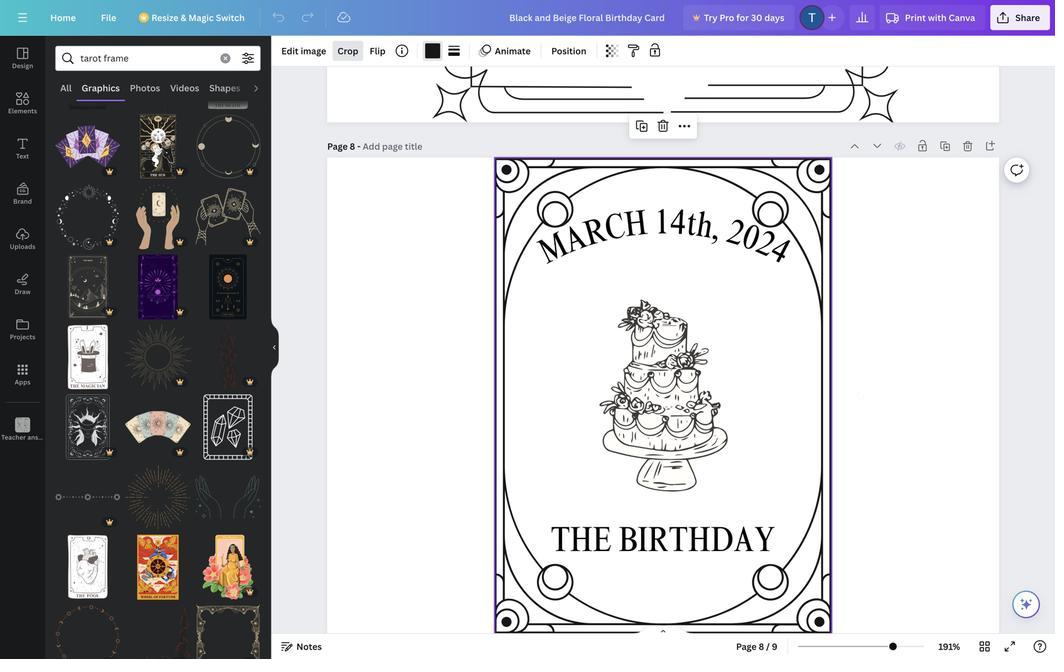 Task type: locate. For each thing, give the bounding box(es) containing it.
0 horizontal spatial page
[[327, 140, 348, 152]]

mystical monoline circle frame image
[[196, 114, 261, 179]]

try pro for 30 days
[[704, 12, 784, 24]]

print with canva
[[905, 12, 975, 24]]

try
[[704, 12, 718, 24]]

shapes
[[209, 82, 240, 94]]

photos
[[130, 82, 160, 94]]

teacher answer keys
[[1, 433, 65, 442]]

page 8 / 9
[[736, 641, 778, 653]]

hand drawn tarot card for the fool illustration image
[[55, 535, 120, 600]]

/
[[766, 641, 770, 653]]

1 horizontal spatial page
[[736, 641, 757, 653]]

30
[[751, 12, 762, 24]]

switch
[[216, 12, 245, 24]]

1 vertical spatial page
[[736, 641, 757, 653]]

sun tarot card illustration image
[[196, 255, 261, 320]]

cosmic vintage star burst image
[[125, 465, 190, 530]]

page left -
[[327, 140, 348, 152]]

page for page 8 -
[[327, 140, 348, 152]]

draw button
[[0, 262, 45, 307]]

Page title text field
[[363, 140, 424, 153]]

canva
[[949, 12, 975, 24]]

birthday
[[619, 526, 775, 562]]

1 horizontal spatial 8
[[759, 641, 764, 653]]

flip
[[370, 45, 386, 57]]

191% button
[[929, 637, 970, 657]]

projects
[[10, 333, 35, 341]]

apps button
[[0, 352, 45, 398]]

dark fantasy, frame border, frame corner, frame edge ivy 2 colors vector image
[[196, 325, 261, 390]]

page left /
[[736, 641, 757, 653]]

edit
[[281, 45, 299, 57]]

videos button
[[165, 76, 204, 100]]

uploads button
[[0, 217, 45, 262]]

8 left -
[[350, 140, 355, 152]]

page
[[327, 140, 348, 152], [736, 641, 757, 653]]

the
[[551, 526, 612, 562]]

;
[[22, 434, 23, 441]]

round celestial frame image
[[55, 605, 120, 659]]

keys
[[51, 433, 65, 442]]

hide image
[[271, 317, 279, 378]]

resize & magic switch
[[151, 12, 245, 24]]

group
[[55, 44, 120, 109], [125, 44, 190, 109], [196, 44, 261, 109], [55, 107, 120, 179], [125, 107, 190, 179], [196, 107, 261, 179], [55, 177, 120, 250], [125, 177, 190, 250], [196, 177, 261, 250], [55, 247, 120, 320], [125, 247, 190, 320], [196, 247, 261, 320], [55, 317, 120, 390], [125, 317, 190, 390], [196, 317, 261, 390], [55, 387, 120, 460], [125, 387, 190, 460], [196, 387, 261, 460], [55, 457, 120, 530], [125, 457, 190, 530], [196, 457, 261, 530], [55, 528, 120, 600], [125, 528, 190, 600], [196, 528, 261, 600], [55, 598, 120, 659], [125, 598, 190, 659], [196, 598, 261, 659]]

0 vertical spatial 8
[[350, 140, 355, 152]]

8 for /
[[759, 641, 764, 653]]

home link
[[40, 5, 86, 30]]

8
[[350, 140, 355, 152], [759, 641, 764, 653]]

8 inside page 8 / 9 button
[[759, 641, 764, 653]]

0 vertical spatial page
[[327, 140, 348, 152]]

page 8 -
[[327, 140, 363, 152]]

1 vertical spatial 8
[[759, 641, 764, 653]]

share
[[1015, 12, 1040, 24]]

#171717 image
[[425, 43, 440, 58]]

moon tarot card illustration image
[[55, 44, 120, 109]]

all button
[[55, 76, 77, 100]]

design
[[12, 62, 33, 70]]

videos
[[170, 82, 199, 94]]

hand drawn tarot card for the magician illustration image
[[55, 325, 120, 390]]

elements
[[8, 107, 37, 115]]

tarot card with hands image
[[125, 184, 190, 250]]

the birthday
[[551, 526, 775, 562]]

file button
[[91, 5, 126, 30]]

all
[[60, 82, 72, 94]]

tarot card spreads image
[[125, 395, 190, 460]]

apps
[[15, 378, 31, 387]]

page inside button
[[736, 641, 757, 653]]

projects button
[[0, 307, 45, 352]]

8 left /
[[759, 641, 764, 653]]

crop
[[337, 45, 358, 57]]

hand drawn tarot card for death illustration image
[[196, 44, 261, 109]]

days
[[764, 12, 784, 24]]

dark fantasy, frame border, frame corner, frame edge wands 2 colors vector image
[[125, 605, 190, 659]]

cosmic vintage hands open image
[[196, 465, 261, 530]]

animate button
[[475, 41, 536, 61]]

0 horizontal spatial 8
[[350, 140, 355, 152]]

magic
[[188, 12, 214, 24]]



Task type: describe. For each thing, give the bounding box(es) containing it.
audio button
[[245, 76, 281, 100]]

home
[[50, 12, 76, 24]]

shapes button
[[204, 76, 245, 100]]

the empress tarot image
[[196, 535, 261, 600]]

#171717 image
[[425, 43, 440, 58]]

notes button
[[276, 637, 327, 657]]

position
[[551, 45, 586, 57]]

tarot card illustration image
[[55, 255, 120, 320]]

draw
[[15, 288, 31, 296]]

Search elements search field
[[80, 46, 213, 70]]

position button
[[546, 41, 591, 61]]

photos button
[[125, 76, 165, 100]]

uploads
[[10, 242, 35, 251]]

wheel of fortune tarot card image
[[125, 535, 190, 600]]

a hand holding two tarot cards image
[[196, 184, 261, 250]]

8 for -
[[350, 140, 355, 152]]

&
[[181, 12, 186, 24]]

crop button
[[332, 41, 363, 61]]

page 8 / 9 button
[[731, 637, 783, 657]]

edit image button
[[276, 41, 331, 61]]

graphics
[[82, 82, 120, 94]]

design button
[[0, 36, 45, 81]]

side panel tab list
[[0, 36, 65, 453]]

audio
[[250, 82, 276, 94]]

celestial frame line image
[[196, 605, 261, 659]]

print with canva button
[[880, 5, 985, 30]]

the sun tarot card illustration image
[[125, 114, 190, 179]]

share button
[[990, 5, 1050, 30]]

resize
[[151, 12, 178, 24]]

teacher
[[1, 433, 26, 442]]

-
[[357, 140, 361, 152]]

hand drawn tarot cards image
[[55, 114, 120, 179]]

text button
[[0, 126, 45, 171]]

show pages image
[[633, 625, 693, 636]]

animate
[[495, 45, 531, 57]]

print
[[905, 12, 926, 24]]

file
[[101, 12, 116, 24]]

resize & magic switch button
[[131, 5, 255, 30]]

tarot card image
[[125, 255, 190, 320]]

page for page 8 / 9
[[736, 641, 757, 653]]

graphics button
[[77, 76, 125, 100]]

brand button
[[0, 171, 45, 217]]

elements button
[[0, 81, 45, 126]]

with
[[928, 12, 947, 24]]

pro
[[720, 12, 734, 24]]

canva assistant image
[[1019, 597, 1034, 612]]

191%
[[938, 641, 960, 653]]

text
[[16, 152, 29, 160]]

cosmic vintage sun moon and stars image
[[125, 44, 190, 109]]

image
[[301, 45, 326, 57]]

main menu bar
[[0, 0, 1055, 36]]

for
[[736, 12, 749, 24]]

edit image
[[281, 45, 326, 57]]

try pro for 30 days button
[[683, 5, 794, 30]]

brand
[[13, 197, 32, 206]]

9
[[772, 641, 778, 653]]

answer
[[27, 433, 50, 442]]

flip button
[[365, 41, 391, 61]]

celestial border sun line frame image
[[125, 325, 190, 390]]

notes
[[296, 641, 322, 653]]

Design title text field
[[499, 5, 678, 30]]



Task type: vqa. For each thing, say whether or not it's contained in the screenshot.
the Home link
yes



